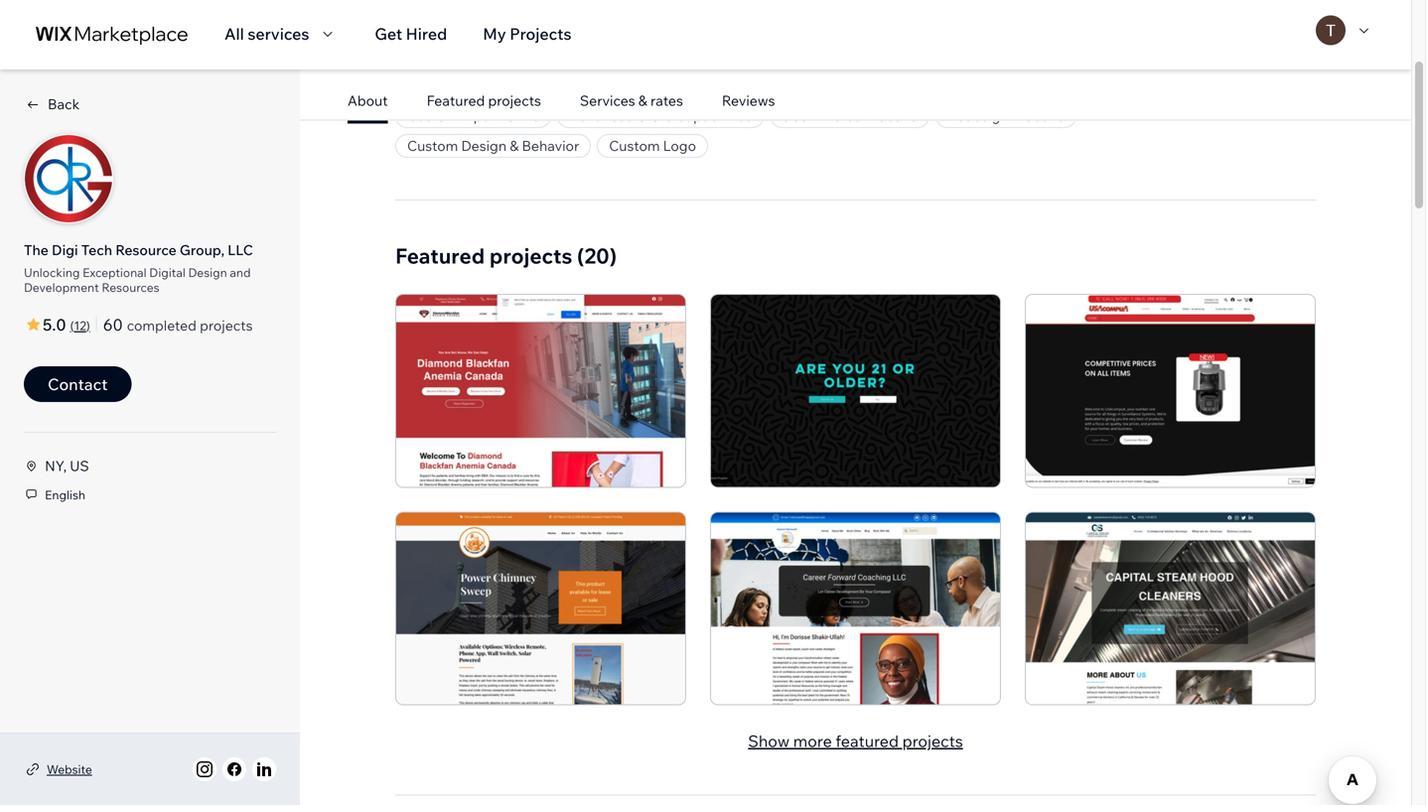 Task type: locate. For each thing, give the bounding box(es) containing it.
(20)
[[577, 243, 617, 269]]

website for ecommerce
[[865, 107, 918, 125]]

2 horizontal spatial design
[[691, 77, 736, 95]]

group,
[[180, 241, 225, 259]]

about
[[348, 92, 388, 109]]

power chimney sweep: in the remarkable wix landing page project, we partnered with an amazing client to create a captivating digital gateway. with sleek design and persuasive copy, we crafted a visually striking page that instantly grabs attention. by incorporating strategic call-to-action elements, we ensured a seamless user journey, ultimately driving conversions and leaving a lasting impression. image
[[395, 512, 686, 706]]

website
[[635, 77, 688, 95], [865, 107, 918, 125], [1012, 107, 1065, 125], [47, 762, 92, 777]]

0 horizontal spatial services
[[248, 24, 309, 44]]

custom down custom input forms
[[407, 137, 458, 154]]

services & rates
[[580, 92, 683, 109]]

services inside all services button
[[248, 24, 309, 44]]

development
[[24, 280, 99, 295]]

advanced left store
[[569, 107, 634, 125]]

0 vertical spatial featured
[[427, 92, 485, 109]]

contact
[[48, 374, 108, 394]]

projects
[[510, 24, 572, 44]]

my projects link
[[483, 22, 572, 46]]

unlocking
[[24, 265, 80, 280]]

services
[[481, 77, 537, 95], [580, 92, 635, 109]]

design up capabilities
[[691, 77, 736, 95]]

my projects
[[483, 24, 572, 44]]

services up forms
[[481, 77, 537, 95]]

featured
[[427, 92, 485, 109], [395, 243, 485, 269]]

design down group,
[[188, 265, 227, 280]]

1 horizontal spatial services
[[459, 5, 522, 25]]

show more featured projects
[[748, 732, 963, 752]]

featured projects (20)
[[395, 243, 617, 269]]

all
[[224, 24, 244, 44]]

services for all services
[[248, 24, 309, 44]]

60
[[103, 315, 123, 335]]

store
[[638, 107, 673, 125]]

custom down third
[[407, 107, 458, 125]]

back
[[48, 95, 80, 113]]

website link
[[47, 761, 92, 779]]

custom for custom input forms
[[407, 107, 458, 125]]

input
[[461, 107, 496, 125]]

third party services
[[407, 77, 537, 95]]

show more featured projects button
[[748, 730, 963, 754]]

1 vertical spatial advanced
[[569, 107, 634, 125]]

1 vertical spatial design
[[461, 137, 507, 154]]

1 horizontal spatial services
[[580, 92, 635, 109]]

contact button
[[24, 367, 131, 402]]

2 vertical spatial design
[[188, 265, 227, 280]]

custom down store
[[609, 137, 660, 154]]

design
[[691, 77, 736, 95], [461, 137, 507, 154], [188, 265, 227, 280]]

hired
[[406, 24, 447, 44]]

&
[[638, 92, 647, 109], [510, 137, 519, 154]]

design inside "the digi tech resource group, llc unlocking exceptional digital design and development resources"
[[188, 265, 227, 280]]

advanced store capabilities
[[569, 107, 752, 125]]

projects
[[488, 92, 541, 109], [490, 243, 572, 269], [200, 317, 253, 334], [903, 732, 963, 752]]

featured for featured projects
[[427, 92, 485, 109]]

llc
[[228, 241, 253, 259]]

forms
[[499, 107, 540, 125]]

all services button
[[224, 22, 339, 46]]

custom input forms
[[407, 107, 540, 125]]

back button
[[24, 95, 80, 113]]

0 vertical spatial design
[[691, 77, 736, 95]]

dba canada: i am thrilled to present a recent project that exemplifies our expertise as a certified wix partner, undertaken in collaboration with the distinguished nonprofit organization, dba canada. our objective was to revamp their digital presence and provide a platform that showcases their mission, initiatives, and impact. image
[[395, 294, 686, 488]]

all services
[[224, 24, 309, 44]]

redesign
[[948, 107, 1009, 125]]

0 horizontal spatial design
[[188, 265, 227, 280]]

ecommerce
[[782, 107, 862, 125]]

offered services
[[395, 5, 522, 25]]

custom logo
[[609, 137, 696, 154]]

custom
[[407, 107, 458, 125], [407, 137, 458, 154], [609, 137, 660, 154]]

behavior
[[522, 137, 579, 154]]

advanced website design
[[567, 77, 736, 95]]

0 vertical spatial advanced
[[567, 77, 632, 95]]

services left store
[[580, 92, 635, 109]]

0 vertical spatial &
[[638, 92, 647, 109]]

)
[[86, 318, 90, 333]]

services
[[459, 5, 522, 25], [248, 24, 309, 44]]

custom design & behavior
[[407, 137, 579, 154]]

my
[[483, 24, 506, 44]]

offered
[[395, 5, 455, 25]]

the
[[24, 241, 49, 259]]

1 vertical spatial featured
[[395, 243, 485, 269]]

design down input
[[461, 137, 507, 154]]

dorisse shakir-ullah: in the exhilarating wix website project, we had the privilege of collaborating with an amazing client to bring their digital dreams to life. with a perfect blend of creativity and technical prowess, we crafted a visually stunning online presence that truly reflects the essence of their brand. from captivating imagery to seamless navigation, every pixel and element was meticulously designed to engage and enchant visitors, leaving a lasting impression of excellence. image
[[710, 512, 1001, 706]]

1 vertical spatial &
[[510, 137, 519, 154]]

advanced up advanced store capabilities
[[567, 77, 632, 95]]

advanced
[[567, 77, 632, 95], [569, 107, 634, 125]]



Task type: vqa. For each thing, say whether or not it's contained in the screenshot.
Get Hired
yes



Task type: describe. For each thing, give the bounding box(es) containing it.
services & rates link
[[580, 92, 683, 109]]

usacompua+: in the ambitious wix custom website project undertaken for a major business entity, we embarked on a journey to redefine their online presence. with meticulous attention to detail, we meticulously crafted a bespoke website that exudes professionalism and showcases their brand's unique identity. by leveraging advanced features and seamless functionality, we aimed to provide an immersive and intuitive browsing experience, ultimately solidifying their position as an industry leader. image
[[1025, 294, 1316, 488]]

and
[[230, 265, 251, 280]]

third
[[407, 77, 441, 95]]

website for redesign
[[1012, 107, 1065, 125]]

0 horizontal spatial &
[[510, 137, 519, 154]]

featured
[[836, 732, 899, 752]]

the digi tech resource group, llc unlocking exceptional digital design and development resources
[[24, 241, 253, 295]]

1 horizontal spatial &
[[638, 92, 647, 109]]

featured projects link
[[427, 92, 541, 109]]

projects inside 60 completed projects
[[200, 317, 253, 334]]

resources
[[102, 280, 159, 295]]

advanced for advanced website design
[[567, 77, 632, 95]]

custom for custom logo
[[609, 137, 660, 154]]

redesign website
[[948, 107, 1065, 125]]

reviews
[[722, 92, 775, 109]]

terryturtle85 image
[[1316, 15, 1346, 45]]

ecommerce website
[[782, 107, 918, 125]]

get
[[375, 24, 402, 44]]

show
[[748, 732, 790, 752]]

moon flower: we worked on speed optimization and website redesign for the moon flower hemp website. image
[[710, 294, 1001, 488]]

english
[[45, 488, 85, 503]]

services for offered services
[[459, 5, 522, 25]]

5.0 ( 12 )
[[43, 315, 90, 335]]

get hired link
[[375, 22, 447, 46]]

(
[[70, 318, 74, 333]]

the digi tech resource group, llc image
[[25, 135, 112, 222]]

advanced for advanced store capabilities
[[569, 107, 634, 125]]

featured projects
[[427, 92, 541, 109]]

logo
[[663, 137, 696, 154]]

featured for featured projects (20)
[[395, 243, 485, 269]]

ny, us
[[45, 457, 89, 475]]

completed
[[127, 317, 197, 334]]

rates
[[651, 92, 683, 109]]

about link
[[348, 92, 388, 109]]

resource
[[115, 241, 177, 259]]

60 completed projects
[[103, 315, 253, 335]]

exceptional
[[83, 265, 147, 280]]

ny,
[[45, 457, 67, 475]]

12
[[74, 318, 86, 333]]

tech
[[81, 241, 112, 259]]

website for advanced
[[635, 77, 688, 95]]

custom for custom design & behavior
[[407, 137, 458, 154]]

digital
[[149, 265, 186, 280]]

capabilities
[[676, 107, 752, 125]]

1 horizontal spatial design
[[461, 137, 507, 154]]

more
[[793, 732, 832, 752]]

0 horizontal spatial services
[[481, 77, 537, 95]]

party
[[444, 77, 478, 95]]

hood cleaner sacrame: 
in the thrilling website project for a professional hood cleaner business, we embarked on a quest to showcase their expertise and elevate their online presence. with sizzling visuals and sizzling content, we unveiled the art of grease-fighting mastery and the importance of pristine kitchen exhaust systems. through seamless navigation and a sprinkle of interactivity, we aimed to ignite the interest of restaurant owners and leave them hungry for spotless hoods. image
[[1025, 512, 1316, 706]]

digi
[[52, 241, 78, 259]]

5.0
[[43, 315, 66, 335]]

projects inside button
[[903, 732, 963, 752]]

reviews link
[[722, 92, 775, 109]]

get hired
[[375, 24, 447, 44]]

us
[[70, 457, 89, 475]]



